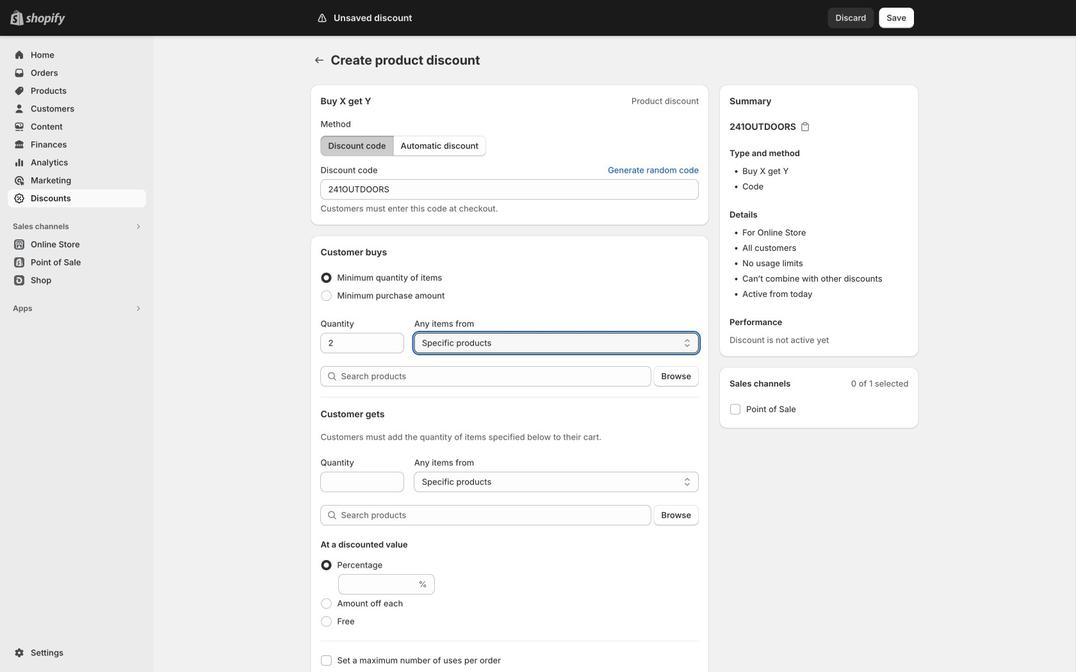 Task type: locate. For each thing, give the bounding box(es) containing it.
1 search products text field from the top
[[341, 367, 652, 387]]

1 vertical spatial search products text field
[[341, 506, 652, 526]]

0 vertical spatial search products text field
[[341, 367, 652, 387]]

None text field
[[321, 179, 699, 200], [339, 575, 416, 595], [321, 179, 699, 200], [339, 575, 416, 595]]

None text field
[[321, 333, 404, 354], [321, 472, 404, 493], [321, 333, 404, 354], [321, 472, 404, 493]]

Search products text field
[[341, 367, 652, 387], [341, 506, 652, 526]]



Task type: describe. For each thing, give the bounding box(es) containing it.
2 search products text field from the top
[[341, 506, 652, 526]]

shopify image
[[26, 13, 65, 25]]



Task type: vqa. For each thing, say whether or not it's contained in the screenshot.
Shop settings menu element
no



